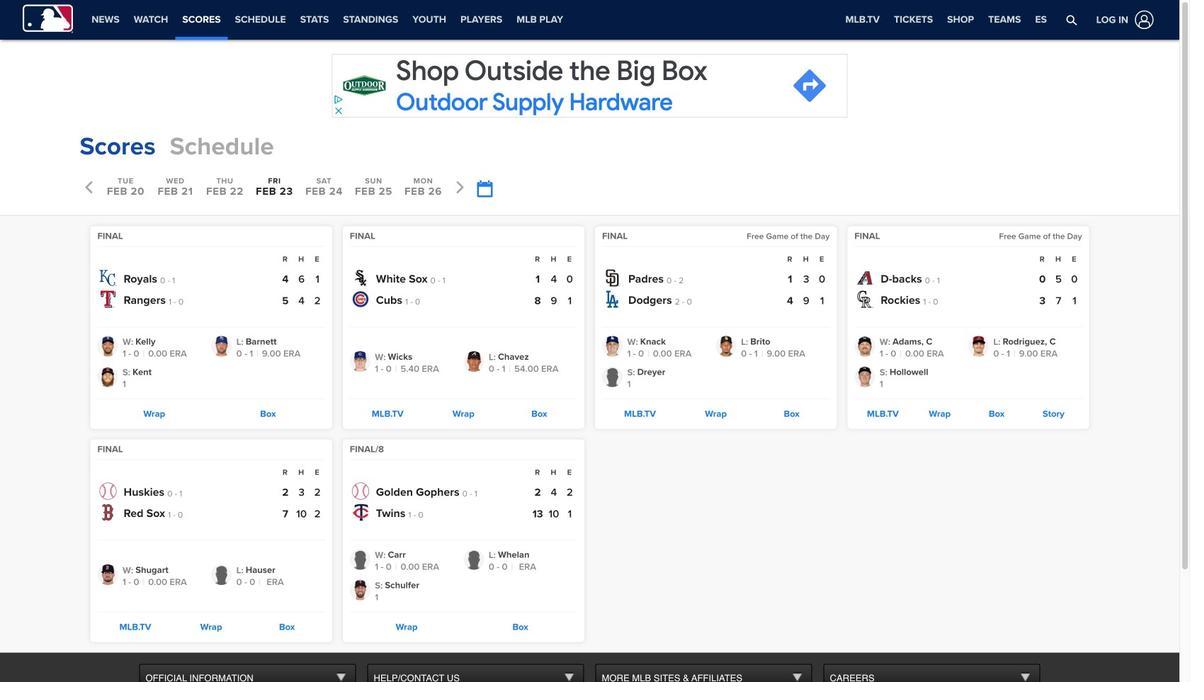 Task type: locate. For each thing, give the bounding box(es) containing it.
dreyer image
[[602, 367, 623, 387]]

barnett image
[[211, 336, 232, 357]]

2 secondary navigation element from the left
[[570, 0, 689, 40]]

golden gophers image
[[352, 483, 369, 500]]

royals image
[[100, 270, 117, 287]]

advertisement element
[[332, 54, 848, 118], [887, 129, 1100, 165]]

hollowell image
[[855, 367, 875, 387]]

None text field
[[476, 180, 492, 198]]

rockies image
[[857, 291, 874, 308]]

d backs image
[[857, 270, 874, 287]]

1 horizontal spatial advertisement element
[[887, 129, 1100, 165]]

knack image
[[602, 336, 623, 357]]

twins image
[[352, 504, 369, 521]]

0 vertical spatial advertisement element
[[332, 54, 848, 118]]

top navigation menu bar
[[0, 0, 1180, 40]]

carr image
[[350, 549, 370, 570]]

cubs image
[[352, 291, 369, 308]]

1 vertical spatial advertisement element
[[887, 129, 1100, 165]]

dodgers image
[[604, 291, 621, 308]]

secondary navigation element
[[84, 0, 570, 40], [570, 0, 689, 40]]

kent image
[[97, 367, 118, 387]]

shugart image
[[97, 565, 118, 585]]

chavez image
[[464, 351, 484, 372]]

rodriguez, c image
[[968, 336, 989, 357]]



Task type: describe. For each thing, give the bounding box(es) containing it.
wicks image
[[350, 351, 370, 372]]

tertiary navigation element
[[838, 0, 1054, 40]]

red sox image
[[100, 504, 117, 521]]

white sox image
[[352, 270, 369, 287]]

adams, c image
[[855, 336, 875, 357]]

1 secondary navigation element from the left
[[84, 0, 570, 40]]

huskies image
[[100, 483, 117, 500]]

0 horizontal spatial advertisement element
[[332, 54, 848, 118]]

schulfer image
[[350, 580, 370, 600]]

whelan image
[[464, 549, 484, 570]]

rangers image
[[100, 291, 117, 308]]

hauser image
[[211, 565, 232, 585]]

padres image
[[604, 270, 621, 287]]

brito image
[[716, 336, 737, 357]]

kelly image
[[97, 336, 118, 357]]

major league baseball image
[[23, 5, 73, 33]]



Task type: vqa. For each thing, say whether or not it's contained in the screenshot.
enhance
no



